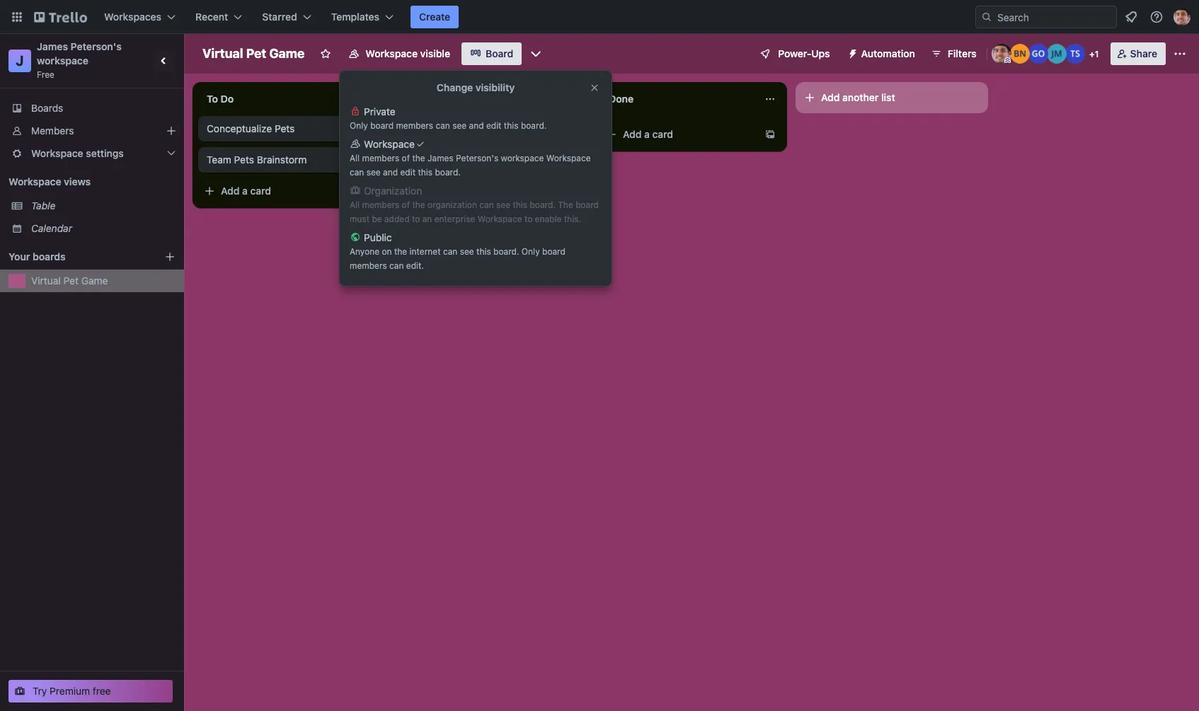 Task type: describe. For each thing, give the bounding box(es) containing it.
done
[[609, 93, 634, 105]]

j link
[[8, 50, 31, 72]]

to
[[207, 93, 218, 105]]

organization
[[428, 200, 477, 210]]

workspace for workspace settings
[[31, 147, 83, 159]]

only board members can see and edit this board.
[[350, 120, 547, 131]]

this inside all members of the james peterson's workspace workspace can see and edit this board.
[[418, 167, 433, 178]]

boards
[[31, 102, 63, 114]]

the inside anyone on the internet can see this board. only board members can edit.
[[394, 246, 407, 257]]

add board image
[[164, 251, 176, 263]]

board. inside anyone on the internet can see this board. only board members can edit.
[[494, 246, 519, 257]]

starred button
[[254, 6, 320, 28]]

add inside button
[[821, 91, 840, 103]]

team pets brainstorm
[[207, 154, 307, 166]]

list
[[882, 91, 896, 103]]

team pets brainstorm link
[[207, 153, 371, 167]]

power-ups button
[[750, 42, 839, 65]]

do
[[221, 93, 234, 105]]

your boards with 1 items element
[[8, 249, 143, 266]]

filters
[[948, 47, 977, 59]]

ben nelson (bennelson96) image
[[1010, 44, 1030, 64]]

be
[[372, 214, 382, 224]]

a for done
[[645, 128, 650, 140]]

workspace visible button
[[340, 42, 459, 65]]

0 horizontal spatial virtual pet game
[[31, 275, 108, 287]]

table
[[31, 200, 56, 212]]

ups
[[812, 47, 830, 59]]

add up all members of the james peterson's workspace workspace can see and edit this board.
[[422, 128, 441, 140]]

another
[[843, 91, 879, 103]]

power-ups
[[779, 47, 830, 59]]

this inside all members of the organization can see this board. the board must be added to an enterprise workspace to enable this.
[[513, 200, 528, 210]]

see inside all members of the james peterson's workspace workspace can see and edit this board.
[[367, 167, 381, 178]]

board. inside all members of the james peterson's workspace workspace can see and edit this board.
[[435, 167, 461, 178]]

add another list button
[[796, 82, 989, 113]]

enterprise
[[435, 214, 475, 224]]

peterson's inside james peterson's workspace free
[[71, 40, 122, 52]]

table link
[[31, 199, 176, 213]]

this inside anyone on the internet can see this board. only board members can edit.
[[477, 246, 491, 257]]

workspace inside all members of the james peterson's workspace workspace can see and edit this board.
[[501, 153, 544, 164]]

members
[[31, 125, 74, 137]]

open information menu image
[[1150, 10, 1164, 24]]

calendar
[[31, 222, 72, 234]]

1 horizontal spatial and
[[469, 120, 484, 131]]

must
[[350, 214, 370, 224]]

Done text field
[[601, 88, 756, 110]]

all members of the organization can see this board. the board must be added to an enterprise workspace to enable this.
[[350, 200, 599, 224]]

edit.
[[406, 261, 424, 271]]

create button
[[411, 6, 459, 28]]

on
[[382, 246, 392, 257]]

power-
[[779, 47, 812, 59]]

+ 1
[[1090, 49, 1099, 59]]

boards link
[[0, 97, 184, 120]]

workspace inside all members of the organization can see this board. the board must be added to an enterprise workspace to enable this.
[[478, 214, 522, 224]]

virtual pet game inside "board name" text box
[[203, 46, 305, 61]]

an
[[423, 214, 432, 224]]

pets for team
[[234, 154, 254, 166]]

members inside all members of the james peterson's workspace workspace can see and edit this board.
[[362, 153, 400, 164]]

virtual inside "board name" text box
[[203, 46, 243, 61]]

this member is an admin of this board. image
[[1005, 57, 1011, 64]]

see inside all members of the organization can see this board. the board must be added to an enterprise workspace to enable this.
[[496, 200, 511, 210]]

the
[[558, 200, 573, 210]]

can down on
[[390, 261, 404, 271]]

workspaces button
[[96, 6, 184, 28]]

templates button
[[323, 6, 402, 28]]

close popover image
[[589, 82, 601, 93]]

change visibility
[[437, 81, 515, 93]]

jeremy miller (jeremymiller198) image
[[1047, 44, 1067, 64]]

boards
[[33, 251, 66, 263]]

card for done
[[653, 128, 674, 140]]

james inside all members of the james peterson's workspace workspace can see and edit this board.
[[428, 153, 454, 164]]

starred
[[262, 11, 297, 23]]

recent button
[[187, 6, 251, 28]]

conceptualize pets link
[[207, 122, 371, 136]]

add a card for to do
[[221, 185, 271, 197]]

pets for conceptualize
[[275, 123, 295, 135]]

try
[[33, 686, 47, 698]]

j
[[16, 52, 24, 69]]

workspaces
[[104, 11, 161, 23]]

free
[[93, 686, 111, 698]]

this.
[[564, 214, 581, 224]]

1
[[1095, 49, 1099, 59]]

the for organization
[[412, 200, 425, 210]]

change
[[437, 81, 473, 93]]

gary orlando (garyorlando) image
[[1029, 44, 1049, 64]]

organization
[[364, 185, 422, 197]]

try premium free button
[[8, 681, 173, 703]]

free
[[37, 69, 55, 80]]

brainstorm
[[257, 154, 307, 166]]

board. inside all members of the organization can see this board. the board must be added to an enterprise workspace to enable this.
[[530, 200, 556, 210]]

game inside "board name" text box
[[269, 46, 305, 61]]

of for workspace
[[402, 153, 410, 164]]

workspace for workspace
[[364, 138, 415, 150]]

conceptualize pets
[[207, 123, 295, 135]]

see inside anyone on the internet can see this board. only board members can edit.
[[460, 246, 474, 257]]

to do
[[207, 93, 234, 105]]

james inside james peterson's workspace free
[[37, 40, 68, 52]]

see down change
[[453, 120, 467, 131]]

create
[[419, 11, 451, 23]]

primary element
[[0, 0, 1200, 34]]

anyone on the internet can see this board. only board members can edit.
[[350, 246, 566, 271]]

try premium free
[[33, 686, 111, 698]]

1 horizontal spatial add a card button
[[399, 123, 558, 146]]

share
[[1131, 47, 1158, 59]]

add a card button for to do
[[198, 180, 357, 203]]

workspace settings
[[31, 147, 124, 159]]

only inside anyone on the internet can see this board. only board members can edit.
[[522, 246, 540, 257]]

workspace views
[[8, 176, 91, 188]]

james peterson (jamespeterson93) image
[[1174, 8, 1191, 25]]

recent
[[195, 11, 228, 23]]

james peterson (jamespeterson93) image
[[992, 44, 1012, 64]]



Task type: vqa. For each thing, say whether or not it's contained in the screenshot.
Reply
no



Task type: locate. For each thing, give the bounding box(es) containing it.
0 vertical spatial edit
[[486, 120, 502, 131]]

1 horizontal spatial pets
[[275, 123, 295, 135]]

the inside all members of the organization can see this board. the board must be added to an enterprise workspace to enable this.
[[412, 200, 425, 210]]

0 horizontal spatial board
[[370, 120, 394, 131]]

0 horizontal spatial game
[[81, 275, 108, 287]]

add a card
[[422, 128, 472, 140], [623, 128, 674, 140], [221, 185, 271, 197]]

2 vertical spatial board
[[542, 246, 566, 257]]

visible
[[420, 47, 450, 59]]

add down the team
[[221, 185, 240, 197]]

2 horizontal spatial board
[[576, 200, 599, 210]]

members up be
[[362, 200, 400, 210]]

members inside all members of the organization can see this board. the board must be added to an enterprise workspace to enable this.
[[362, 200, 400, 210]]

members up the "organization"
[[362, 153, 400, 164]]

added
[[385, 214, 410, 224]]

2 to from the left
[[525, 214, 533, 224]]

see up create from template… icon on the left of the page
[[367, 167, 381, 178]]

pet inside "board name" text box
[[246, 46, 266, 61]]

add a card up all members of the james peterson's workspace workspace can see and edit this board.
[[422, 128, 472, 140]]

virtual
[[203, 46, 243, 61], [31, 275, 61, 287]]

0 vertical spatial only
[[350, 120, 368, 131]]

private
[[364, 106, 396, 118]]

edit down the visibility
[[486, 120, 502, 131]]

2 horizontal spatial card
[[653, 128, 674, 140]]

0 horizontal spatial add a card button
[[198, 180, 357, 203]]

2 horizontal spatial add a card button
[[601, 123, 759, 146]]

0 vertical spatial james
[[37, 40, 68, 52]]

1 vertical spatial virtual
[[31, 275, 61, 287]]

add left another
[[821, 91, 840, 103]]

of up the "organization"
[[402, 153, 410, 164]]

a
[[443, 128, 449, 140], [645, 128, 650, 140], [242, 185, 248, 197]]

virtual pet game
[[203, 46, 305, 61], [31, 275, 108, 287]]

0 horizontal spatial add a card
[[221, 185, 271, 197]]

workspace
[[37, 55, 89, 67], [501, 153, 544, 164]]

of up added
[[402, 200, 410, 210]]

james peterson's workspace link
[[37, 40, 124, 67]]

a for to do
[[242, 185, 248, 197]]

To Do text field
[[198, 88, 354, 110]]

board down private
[[370, 120, 394, 131]]

automation button
[[842, 42, 924, 65]]

see
[[453, 120, 467, 131], [367, 167, 381, 178], [496, 200, 511, 210], [460, 246, 474, 257]]

all inside all members of the james peterson's workspace workspace can see and edit this board.
[[350, 153, 360, 164]]

1 vertical spatial game
[[81, 275, 108, 287]]

of inside all members of the james peterson's workspace workspace can see and edit this board.
[[402, 153, 410, 164]]

1 horizontal spatial pet
[[246, 46, 266, 61]]

settings
[[86, 147, 124, 159]]

virtual pet game link
[[31, 274, 176, 288]]

card for to do
[[250, 185, 271, 197]]

card down team pets brainstorm
[[250, 185, 271, 197]]

2 horizontal spatial add a card
[[623, 128, 674, 140]]

edit up the "organization"
[[400, 167, 416, 178]]

views
[[64, 176, 91, 188]]

sm image
[[842, 42, 862, 62]]

of
[[402, 153, 410, 164], [402, 200, 410, 210]]

see right organization
[[496, 200, 511, 210]]

pets down to do text field
[[275, 123, 295, 135]]

search image
[[982, 11, 993, 23]]

pets
[[275, 123, 295, 135], [234, 154, 254, 166]]

add a card button down brainstorm
[[198, 180, 357, 203]]

pet down your boards with 1 items element
[[63, 275, 79, 287]]

can
[[436, 120, 450, 131], [350, 167, 364, 178], [480, 200, 494, 210], [443, 246, 458, 257], [390, 261, 404, 271]]

+
[[1090, 49, 1095, 59]]

0 vertical spatial pets
[[275, 123, 295, 135]]

card up all members of the james peterson's workspace workspace can see and edit this board.
[[451, 128, 472, 140]]

board down enable
[[542, 246, 566, 257]]

the for workspace
[[412, 153, 425, 164]]

workspace left visible at the top of page
[[366, 47, 418, 59]]

a up all members of the james peterson's workspace workspace can see and edit this board.
[[443, 128, 449, 140]]

1 horizontal spatial virtual pet game
[[203, 46, 305, 61]]

0 vertical spatial board
[[370, 120, 394, 131]]

game down your boards with 1 items element
[[81, 275, 108, 287]]

board
[[370, 120, 394, 131], [576, 200, 599, 210], [542, 246, 566, 257]]

board up this.
[[576, 200, 599, 210]]

see down enterprise
[[460, 246, 474, 257]]

this up the "organization"
[[418, 167, 433, 178]]

virtual down boards
[[31, 275, 61, 287]]

0 vertical spatial game
[[269, 46, 305, 61]]

add a card button for done
[[601, 123, 759, 146]]

public
[[364, 232, 392, 244]]

this left the the
[[513, 200, 528, 210]]

1 horizontal spatial edit
[[486, 120, 502, 131]]

1 vertical spatial of
[[402, 200, 410, 210]]

workspace up the the
[[547, 153, 591, 164]]

a down team pets brainstorm
[[242, 185, 248, 197]]

2 of from the top
[[402, 200, 410, 210]]

and inside all members of the james peterson's workspace workspace can see and edit this board.
[[383, 167, 398, 178]]

can right internet
[[443, 246, 458, 257]]

members up all members of the james peterson's workspace workspace can see and edit this board.
[[396, 120, 433, 131]]

and
[[469, 120, 484, 131], [383, 167, 398, 178]]

board.
[[521, 120, 547, 131], [435, 167, 461, 178], [530, 200, 556, 210], [494, 246, 519, 257]]

add a card down done
[[623, 128, 674, 140]]

only down private
[[350, 120, 368, 131]]

0 horizontal spatial and
[[383, 167, 398, 178]]

and up the "organization"
[[383, 167, 398, 178]]

workspace for workspace visible
[[366, 47, 418, 59]]

virtual down recent popup button
[[203, 46, 243, 61]]

the inside all members of the james peterson's workspace workspace can see and edit this board.
[[412, 153, 425, 164]]

only down enable
[[522, 246, 540, 257]]

1 vertical spatial the
[[412, 200, 425, 210]]

show menu image
[[1173, 47, 1188, 61]]

all for organization
[[350, 200, 360, 210]]

add a card button down 'done' text field
[[601, 123, 759, 146]]

workspace for workspace views
[[8, 176, 61, 188]]

card
[[451, 128, 472, 140], [653, 128, 674, 140], [250, 185, 271, 197]]

board inside anyone on the internet can see this board. only board members can edit.
[[542, 246, 566, 257]]

edit
[[486, 120, 502, 131], [400, 167, 416, 178]]

workspace up enable
[[501, 153, 544, 164]]

workspace down private
[[364, 138, 415, 150]]

0 horizontal spatial to
[[412, 214, 420, 224]]

1 vertical spatial workspace
[[501, 153, 544, 164]]

2 vertical spatial the
[[394, 246, 407, 257]]

your boards
[[8, 251, 66, 263]]

can down change
[[436, 120, 450, 131]]

can inside all members of the james peterson's workspace workspace can see and edit this board.
[[350, 167, 364, 178]]

add a card down team pets brainstorm
[[221, 185, 271, 197]]

board inside all members of the organization can see this board. the board must be added to an enterprise workspace to enable this.
[[576, 200, 599, 210]]

team
[[207, 154, 231, 166]]

1 to from the left
[[412, 214, 420, 224]]

add a card button up all members of the james peterson's workspace workspace can see and edit this board.
[[399, 123, 558, 146]]

pet down starred
[[246, 46, 266, 61]]

1 vertical spatial edit
[[400, 167, 416, 178]]

workspace right enterprise
[[478, 214, 522, 224]]

virtual pet game down your boards with 1 items element
[[31, 275, 108, 287]]

1 vertical spatial board
[[576, 200, 599, 210]]

peterson's down only board members can see and edit this board.
[[456, 153, 499, 164]]

create from template… image
[[363, 186, 374, 197]]

workspace down members
[[31, 147, 83, 159]]

board
[[486, 47, 514, 59]]

all members of the james peterson's workspace workspace can see and edit this board.
[[350, 153, 591, 178]]

the right on
[[394, 246, 407, 257]]

workspace navigation collapse icon image
[[154, 51, 174, 71]]

of inside all members of the organization can see this board. the board must be added to an enterprise workspace to enable this.
[[402, 200, 410, 210]]

james down only board members can see and edit this board.
[[428, 153, 454, 164]]

james up free
[[37, 40, 68, 52]]

pet
[[246, 46, 266, 61], [63, 275, 79, 287]]

1 horizontal spatial only
[[522, 246, 540, 257]]

1 vertical spatial and
[[383, 167, 398, 178]]

members down anyone at the left of the page
[[350, 261, 387, 271]]

1 horizontal spatial to
[[525, 214, 533, 224]]

0 vertical spatial workspace
[[37, 55, 89, 67]]

workspace up table
[[8, 176, 61, 188]]

add a card for done
[[623, 128, 674, 140]]

peterson's down back to home image
[[71, 40, 122, 52]]

this down all members of the organization can see this board. the board must be added to an enterprise workspace to enable this.
[[477, 246, 491, 257]]

0 horizontal spatial pets
[[234, 154, 254, 166]]

0 horizontal spatial peterson's
[[71, 40, 122, 52]]

can right organization
[[480, 200, 494, 210]]

can up create from template… icon on the left of the page
[[350, 167, 364, 178]]

0 horizontal spatial virtual
[[31, 275, 61, 287]]

0 horizontal spatial pet
[[63, 275, 79, 287]]

0 vertical spatial virtual pet game
[[203, 46, 305, 61]]

a down 'done' text field
[[645, 128, 650, 140]]

all inside all members of the organization can see this board. the board must be added to an enterprise workspace to enable this.
[[350, 200, 360, 210]]

1 all from the top
[[350, 153, 360, 164]]

1 horizontal spatial a
[[443, 128, 449, 140]]

peterson's
[[71, 40, 122, 52], [456, 153, 499, 164]]

Board name text field
[[195, 42, 312, 65]]

create from template… image
[[765, 129, 776, 140]]

0 horizontal spatial a
[[242, 185, 248, 197]]

this
[[504, 120, 519, 131], [418, 167, 433, 178], [513, 200, 528, 210], [477, 246, 491, 257]]

1 vertical spatial virtual pet game
[[31, 275, 108, 287]]

peterson's inside all members of the james peterson's workspace workspace can see and edit this board.
[[456, 153, 499, 164]]

customize views image
[[529, 47, 543, 61]]

1 horizontal spatial game
[[269, 46, 305, 61]]

Search field
[[993, 6, 1117, 28]]

to left an
[[412, 214, 420, 224]]

all for workspace
[[350, 153, 360, 164]]

game
[[269, 46, 305, 61], [81, 275, 108, 287]]

1 vertical spatial peterson's
[[456, 153, 499, 164]]

to left enable
[[525, 214, 533, 224]]

anyone
[[350, 246, 380, 257]]

0 notifications image
[[1123, 8, 1140, 25]]

0 horizontal spatial card
[[250, 185, 271, 197]]

calendar link
[[31, 222, 176, 236]]

enable
[[535, 214, 562, 224]]

members link
[[0, 120, 184, 142]]

1 horizontal spatial virtual
[[203, 46, 243, 61]]

workspace inside all members of the james peterson's workspace workspace can see and edit this board.
[[547, 153, 591, 164]]

1 horizontal spatial board
[[542, 246, 566, 257]]

0 horizontal spatial workspace
[[37, 55, 89, 67]]

workspace up free
[[37, 55, 89, 67]]

members inside anyone on the internet can see this board. only board members can edit.
[[350, 261, 387, 271]]

automation
[[862, 47, 915, 59]]

2 horizontal spatial a
[[645, 128, 650, 140]]

card down 'done' text field
[[653, 128, 674, 140]]

workspace inside dropdown button
[[31, 147, 83, 159]]

1 vertical spatial pet
[[63, 275, 79, 287]]

star or unstar board image
[[320, 48, 332, 59]]

back to home image
[[34, 6, 87, 28]]

1 vertical spatial pets
[[234, 154, 254, 166]]

1 vertical spatial james
[[428, 153, 454, 164]]

0 horizontal spatial only
[[350, 120, 368, 131]]

2 all from the top
[[350, 200, 360, 210]]

virtual pet game down starred
[[203, 46, 305, 61]]

templates
[[331, 11, 380, 23]]

edit inside all members of the james peterson's workspace workspace can see and edit this board.
[[400, 167, 416, 178]]

0 vertical spatial pet
[[246, 46, 266, 61]]

workspace
[[366, 47, 418, 59], [364, 138, 415, 150], [31, 147, 83, 159], [547, 153, 591, 164], [8, 176, 61, 188], [478, 214, 522, 224]]

pets right the team
[[234, 154, 254, 166]]

1 horizontal spatial workspace
[[501, 153, 544, 164]]

conceptualize
[[207, 123, 272, 135]]

the
[[412, 153, 425, 164], [412, 200, 425, 210], [394, 246, 407, 257]]

1 horizontal spatial card
[[451, 128, 472, 140]]

filters button
[[927, 42, 981, 65]]

the up the "organization"
[[412, 153, 425, 164]]

visibility
[[476, 81, 515, 93]]

can inside all members of the organization can see this board. the board must be added to an enterprise workspace to enable this.
[[480, 200, 494, 210]]

0 vertical spatial virtual
[[203, 46, 243, 61]]

add down done
[[623, 128, 642, 140]]

james
[[37, 40, 68, 52], [428, 153, 454, 164]]

0 vertical spatial and
[[469, 120, 484, 131]]

1 vertical spatial all
[[350, 200, 360, 210]]

workspace inside james peterson's workspace free
[[37, 55, 89, 67]]

all
[[350, 153, 360, 164], [350, 200, 360, 210]]

1 horizontal spatial add a card
[[422, 128, 472, 140]]

premium
[[50, 686, 90, 698]]

1 horizontal spatial peterson's
[[456, 153, 499, 164]]

this down the visibility
[[504, 120, 519, 131]]

0 vertical spatial the
[[412, 153, 425, 164]]

0 vertical spatial all
[[350, 153, 360, 164]]

1 vertical spatial only
[[522, 246, 540, 257]]

workspace settings button
[[0, 142, 184, 165]]

of for organization
[[402, 200, 410, 210]]

internet
[[410, 246, 441, 257]]

0 vertical spatial of
[[402, 153, 410, 164]]

and down change visibility
[[469, 120, 484, 131]]

tara schultz (taraschultz7) image
[[1066, 44, 1085, 64]]

workspace visible
[[366, 47, 450, 59]]

1 horizontal spatial james
[[428, 153, 454, 164]]

your
[[8, 251, 30, 263]]

board link
[[462, 42, 522, 65]]

0 vertical spatial peterson's
[[71, 40, 122, 52]]

0 horizontal spatial edit
[[400, 167, 416, 178]]

james peterson's workspace free
[[37, 40, 124, 80]]

add
[[821, 91, 840, 103], [422, 128, 441, 140], [623, 128, 642, 140], [221, 185, 240, 197]]

share button
[[1111, 42, 1166, 65]]

the up an
[[412, 200, 425, 210]]

workspace inside button
[[366, 47, 418, 59]]

0 horizontal spatial james
[[37, 40, 68, 52]]

add another list
[[821, 91, 896, 103]]

1 of from the top
[[402, 153, 410, 164]]

game down starred popup button
[[269, 46, 305, 61]]



